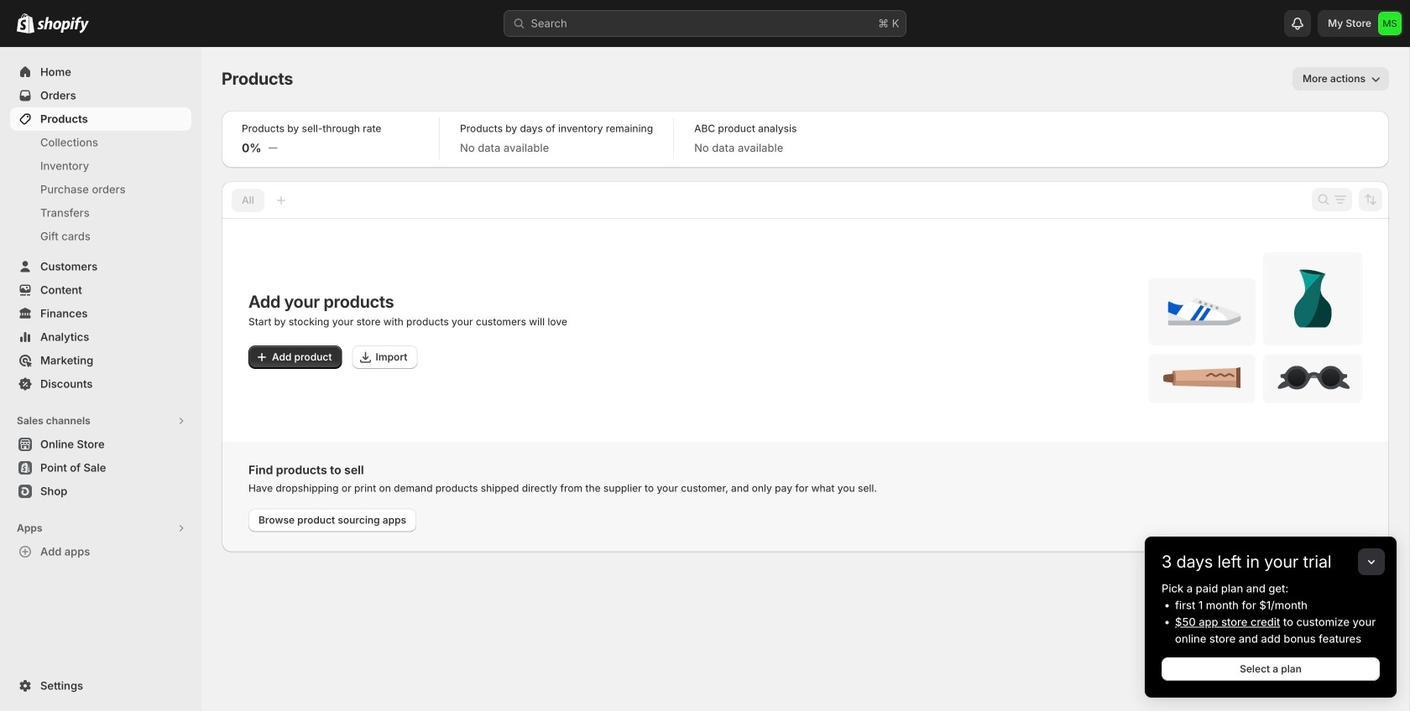 Task type: locate. For each thing, give the bounding box(es) containing it.
shopify image
[[37, 17, 89, 33]]



Task type: vqa. For each thing, say whether or not it's contained in the screenshot.
THE SEARCH COUNTRIES text box
no



Task type: describe. For each thing, give the bounding box(es) containing it.
shopify image
[[17, 13, 34, 33]]

my store image
[[1378, 12, 1402, 35]]

start by stocking your store with products your customers will love image
[[1148, 253, 1362, 404]]



